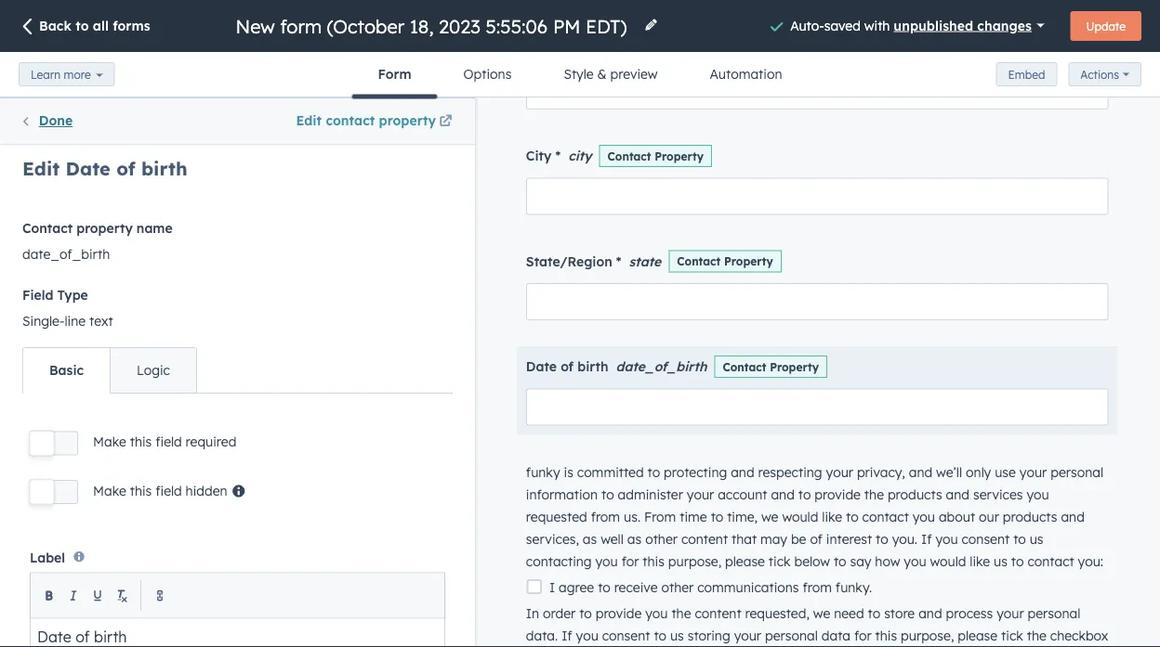 Task type: describe. For each thing, give the bounding box(es) containing it.
this for required
[[130, 434, 152, 450]]

make this field hidden
[[93, 483, 227, 499]]

navigation inside the 'page section' element
[[352, 52, 808, 99]]

form
[[378, 66, 411, 82]]

frequently used properties
[[38, 257, 214, 274]]

&
[[597, 66, 607, 82]]

saved
[[824, 17, 861, 33]]

page section element
[[0, 0, 1160, 99]]

phone
[[108, 433, 146, 449]]

done
[[39, 112, 73, 129]]

text
[[89, 313, 113, 330]]

unpublished
[[894, 17, 973, 33]]

actions button
[[1068, 62, 1141, 87]]

country/region
[[108, 612, 206, 628]]

back
[[39, 18, 71, 34]]

style
[[564, 66, 594, 82]]

create new
[[321, 112, 391, 129]]

forms
[[113, 18, 150, 34]]

existing
[[58, 112, 110, 129]]

none field inside the 'page section' element
[[234, 13, 632, 39]]

learn
[[31, 67, 61, 81]]

embed
[[1008, 67, 1045, 81]]

single-line text
[[22, 313, 113, 330]]

make this field required button
[[30, 431, 236, 456]]

make this field required
[[93, 434, 236, 450]]

automation
[[710, 66, 782, 82]]

back to all forms link
[[19, 17, 150, 37]]

learn more
[[31, 67, 91, 81]]

logic link
[[110, 349, 196, 393]]

single-
[[22, 313, 65, 330]]

make for make this field required
[[93, 434, 126, 450]]

existing properties
[[58, 112, 180, 129]]

contact
[[22, 220, 73, 237]]

update
[[1086, 19, 1126, 33]]

birth
[[141, 157, 187, 180]]

edit for edit contact property
[[296, 112, 322, 129]]

logic
[[137, 363, 170, 379]]

preview
[[610, 66, 658, 82]]

basic link
[[23, 349, 110, 393]]

automation button
[[684, 52, 808, 97]]

number
[[150, 433, 197, 449]]

tab list containing basic
[[22, 348, 197, 394]]

of
[[116, 157, 135, 180]]

make this field hidden button
[[30, 480, 246, 505]]

field type
[[22, 287, 88, 303]]

style & preview
[[564, 66, 658, 82]]

field
[[22, 287, 53, 303]]

this for hidden
[[130, 483, 152, 499]]

create
[[321, 112, 362, 129]]

2 link opens in a new window image from the top
[[439, 116, 452, 129]]

field for hidden
[[155, 483, 182, 499]]

phone number
[[108, 433, 197, 449]]

label button
[[30, 538, 445, 648]]

auto-
[[790, 17, 824, 33]]

existing properties button
[[1, 99, 237, 143]]



Task type: locate. For each thing, give the bounding box(es) containing it.
properties
[[113, 112, 180, 129], [147, 257, 214, 274]]

0 vertical spatial property
[[379, 112, 436, 129]]

properties inside button
[[113, 112, 180, 129]]

None field
[[234, 13, 632, 39]]

1 field from the top
[[155, 434, 182, 450]]

0 vertical spatial properties
[[113, 112, 180, 129]]

properties right used
[[147, 257, 214, 274]]

date
[[66, 157, 110, 180]]

options button
[[437, 52, 538, 97]]

label
[[30, 550, 65, 566]]

2 field from the top
[[155, 483, 182, 499]]

with
[[864, 17, 890, 33]]

0 vertical spatial make
[[93, 434, 126, 450]]

style & preview button
[[538, 52, 684, 97]]

make for make this field hidden
[[93, 483, 126, 499]]

tab list
[[22, 348, 197, 394]]

hidden
[[186, 483, 227, 499]]

1 vertical spatial this
[[130, 483, 152, 499]]

edit left contact
[[296, 112, 322, 129]]

2 this from the top
[[130, 483, 152, 499]]

1 horizontal spatial edit
[[296, 112, 322, 129]]

navigation
[[352, 52, 808, 99], [0, 98, 475, 144]]

1 vertical spatial property
[[77, 220, 133, 237]]

link opens in a new window image
[[439, 111, 452, 133], [439, 116, 452, 129]]

edit date of birth
[[22, 157, 187, 180]]

name up used
[[136, 220, 173, 237]]

1 make from the top
[[93, 434, 126, 450]]

more
[[64, 67, 91, 81]]

properties inside dropdown button
[[147, 257, 214, 274]]

contact
[[326, 112, 375, 129]]

0 vertical spatial this
[[130, 434, 152, 450]]

property up frequently used properties
[[77, 220, 133, 237]]

to
[[75, 18, 89, 34]]

name
[[136, 220, 173, 237], [138, 344, 172, 360]]

1 link opens in a new window image from the top
[[439, 111, 452, 133]]

field for required
[[155, 434, 182, 450]]

1 vertical spatial edit
[[22, 157, 60, 180]]

field
[[155, 434, 182, 450], [155, 483, 182, 499]]

edit
[[296, 112, 322, 129], [22, 157, 60, 180]]

used
[[112, 257, 143, 274]]

navigation containing form
[[352, 52, 808, 99]]

edit contact property
[[296, 112, 436, 129]]

edit for edit date of birth
[[22, 157, 60, 180]]

line
[[65, 313, 86, 330]]

1 horizontal spatial property
[[379, 112, 436, 129]]

options
[[463, 66, 512, 82]]

0 horizontal spatial edit
[[22, 157, 60, 180]]

changes
[[977, 17, 1032, 33]]

type
[[57, 287, 88, 303]]

create new button
[[237, 99, 474, 143]]

property
[[379, 112, 436, 129], [77, 220, 133, 237]]

1 vertical spatial name
[[138, 344, 172, 360]]

embed button
[[996, 62, 1057, 86]]

all
[[93, 18, 109, 34]]

1 this from the top
[[130, 434, 152, 450]]

basic
[[49, 363, 84, 379]]

0 horizontal spatial property
[[77, 220, 133, 237]]

back to all forms
[[39, 18, 150, 34]]

make up make this field hidden button
[[93, 434, 126, 450]]

edit left date
[[22, 157, 60, 180]]

this
[[130, 434, 152, 450], [130, 483, 152, 499]]

make
[[93, 434, 126, 450], [93, 483, 126, 499]]

actions
[[1080, 68, 1119, 81]]

auto-saved with
[[790, 17, 894, 33]]

contact property name
[[22, 220, 173, 237]]

1 vertical spatial properties
[[147, 257, 214, 274]]

navigation containing existing properties
[[0, 98, 475, 144]]

frequently used properties button
[[22, 255, 453, 277]]

search properties search field
[[22, 173, 453, 210]]

2 make from the top
[[93, 483, 126, 499]]

0 vertical spatial name
[[136, 220, 173, 237]]

form button
[[352, 52, 437, 99]]

field right the phone
[[155, 434, 182, 450]]

last
[[108, 344, 134, 360]]

make down the phone
[[93, 483, 126, 499]]

last name
[[108, 344, 172, 360]]

learn more button
[[19, 62, 115, 86]]

0 vertical spatial edit
[[296, 112, 322, 129]]

properties up the 'birth' on the left top of the page
[[113, 112, 180, 129]]

unpublished changes button
[[894, 12, 1044, 38]]

date_of_birth
[[22, 246, 110, 263]]

unpublished changes
[[894, 17, 1032, 33]]

property down 'form' button
[[379, 112, 436, 129]]

application
[[30, 573, 445, 648]]

done button
[[19, 110, 73, 133]]

name up logic
[[138, 344, 172, 360]]

field left hidden
[[155, 483, 182, 499]]

frequently
[[38, 257, 108, 274]]

0 vertical spatial field
[[155, 434, 182, 450]]

1 vertical spatial field
[[155, 483, 182, 499]]

1 vertical spatial make
[[93, 483, 126, 499]]

new
[[366, 112, 391, 129]]

update button
[[1070, 11, 1141, 41]]

required
[[186, 434, 236, 450]]



Task type: vqa. For each thing, say whether or not it's contained in the screenshot.
Bob Builder (me) Builder
no



